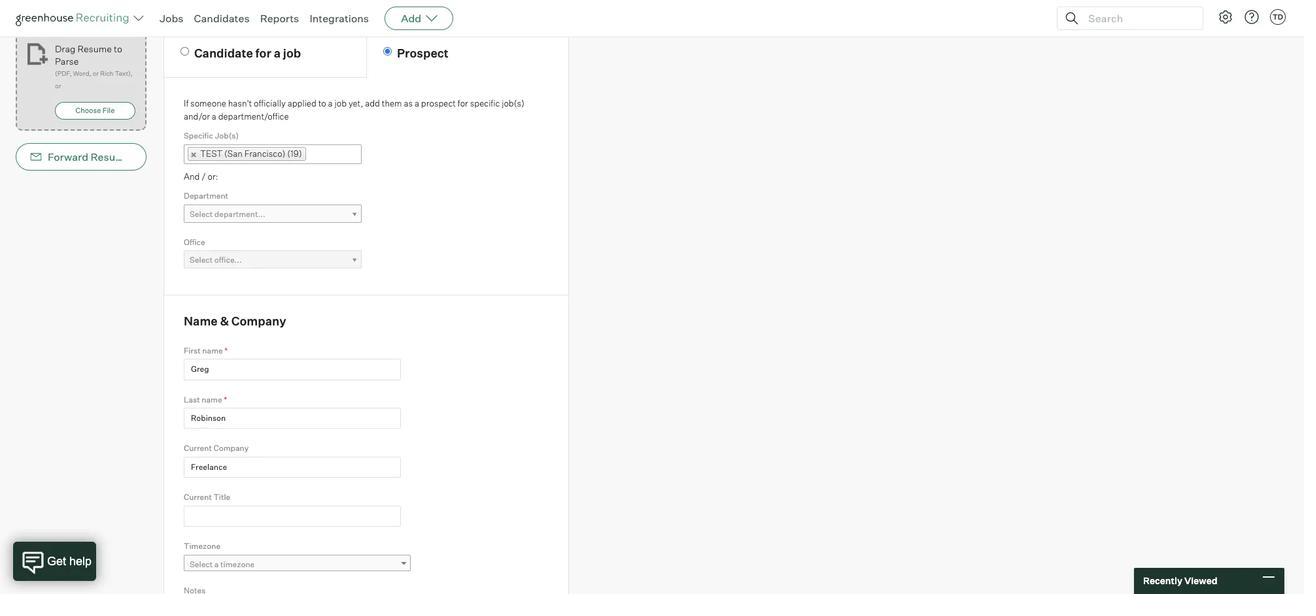 Task type: describe. For each thing, give the bounding box(es) containing it.
resume for forward
[[91, 151, 131, 164]]

test
[[200, 148, 222, 159]]

and / or:
[[184, 171, 218, 182]]

* for first name *
[[225, 346, 228, 356]]

select for select a timezone
[[190, 560, 213, 569]]

candidates link
[[194, 12, 250, 25]]

add
[[365, 98, 380, 109]]

choose
[[76, 106, 101, 115]]

greenhouse recruiting image
[[16, 10, 133, 26]]

text),
[[115, 69, 133, 77]]

current company
[[184, 444, 249, 454]]

if
[[184, 98, 189, 109]]

select a timezone link
[[184, 555, 411, 574]]

td button
[[1268, 7, 1288, 27]]

them
[[382, 98, 402, 109]]

&
[[220, 314, 229, 328]]

a down the someone
[[212, 111, 216, 121]]

and
[[184, 171, 200, 182]]

name & company
[[184, 314, 286, 328]]

as
[[404, 98, 413, 109]]

forward
[[48, 151, 88, 164]]

officially
[[254, 98, 286, 109]]

title
[[214, 493, 230, 503]]

select office... link
[[184, 251, 362, 270]]

parse
[[55, 56, 79, 67]]

word,
[[73, 69, 91, 77]]

a left timezone
[[214, 560, 219, 569]]

1 vertical spatial company
[[214, 444, 249, 454]]

(19)
[[287, 148, 302, 159]]

/
[[202, 171, 206, 182]]

timezone
[[184, 542, 221, 552]]

0 vertical spatial company
[[231, 314, 286, 328]]

name for first
[[202, 346, 223, 356]]

file
[[102, 106, 115, 115]]

drag resume to parse (pdf, word, or rich text), or
[[55, 43, 133, 90]]

last
[[184, 395, 200, 405]]

email
[[149, 151, 177, 164]]

to inside if someone hasn't officially applied to a job yet, add them as a prospect for specific job(s) and/or a department/office
[[318, 98, 326, 109]]

applied
[[288, 98, 316, 109]]

job inside if someone hasn't officially applied to a job yet, add them as a prospect for specific job(s) and/or a department/office
[[335, 98, 347, 109]]

forward resume via email
[[48, 151, 177, 164]]

someone
[[190, 98, 226, 109]]

specific job(s)
[[184, 131, 239, 141]]

a left yet,
[[328, 98, 333, 109]]

viewed
[[1184, 576, 1218, 587]]

yet,
[[349, 98, 363, 109]]

integrations link
[[310, 12, 369, 25]]

or:
[[208, 171, 218, 182]]

td
[[1273, 12, 1283, 22]]

add button
[[385, 7, 453, 30]]

candidate
[[194, 46, 253, 60]]

select for select office...
[[190, 255, 213, 265]]

td button
[[1270, 9, 1286, 25]]

select for select department...
[[190, 209, 213, 219]]

recently
[[1143, 576, 1182, 587]]

reports
[[260, 12, 299, 25]]

resume for drag
[[77, 43, 112, 54]]

Candidate for a job radio
[[181, 47, 189, 56]]

* for last name *
[[224, 395, 227, 405]]

and/or
[[184, 111, 210, 121]]

configure image
[[1218, 9, 1234, 25]]

reports link
[[260, 12, 299, 25]]

(san
[[224, 148, 243, 159]]



Task type: vqa. For each thing, say whether or not it's contained in the screenshot.
85004
no



Task type: locate. For each thing, give the bounding box(es) containing it.
choose file
[[76, 106, 115, 115]]

* down &
[[225, 346, 228, 356]]

1 vertical spatial select
[[190, 255, 213, 265]]

a
[[274, 46, 281, 60], [328, 98, 333, 109], [415, 98, 419, 109], [212, 111, 216, 121], [214, 560, 219, 569]]

current down last
[[184, 444, 212, 454]]

a down reports link
[[274, 46, 281, 60]]

for down reports link
[[255, 46, 271, 60]]

1 vertical spatial or
[[55, 82, 61, 90]]

or left rich
[[93, 69, 99, 77]]

job(s)
[[215, 131, 239, 141]]

job left yet,
[[335, 98, 347, 109]]

current title
[[184, 493, 230, 503]]

select down timezone at bottom left
[[190, 560, 213, 569]]

select
[[190, 209, 213, 219], [190, 255, 213, 265], [190, 560, 213, 569]]

1 horizontal spatial job
[[335, 98, 347, 109]]

1 horizontal spatial for
[[458, 98, 468, 109]]

1 current from the top
[[184, 444, 212, 454]]

2 vertical spatial select
[[190, 560, 213, 569]]

resume left via on the left of the page
[[91, 151, 131, 164]]

1 vertical spatial to
[[318, 98, 326, 109]]

specific
[[470, 98, 500, 109]]

forward resume via email button
[[16, 143, 177, 171]]

to right applied
[[318, 98, 326, 109]]

2 current from the top
[[184, 493, 212, 503]]

hasn't
[[228, 98, 252, 109]]

department...
[[214, 209, 265, 219]]

1 horizontal spatial to
[[318, 98, 326, 109]]

specific
[[184, 131, 213, 141]]

test (san francisco) (19)
[[200, 148, 302, 159]]

1 vertical spatial current
[[184, 493, 212, 503]]

*
[[225, 346, 228, 356], [224, 395, 227, 405]]

select department...
[[190, 209, 265, 219]]

current left title
[[184, 493, 212, 503]]

0 horizontal spatial for
[[255, 46, 271, 60]]

candidates
[[194, 12, 250, 25]]

resume inside button
[[91, 151, 131, 164]]

0 horizontal spatial to
[[114, 43, 122, 54]]

1 vertical spatial name
[[202, 395, 222, 405]]

prospect
[[397, 46, 449, 60]]

2 select from the top
[[190, 255, 213, 265]]

* right last
[[224, 395, 227, 405]]

Search text field
[[1085, 9, 1191, 28]]

0 vertical spatial *
[[225, 346, 228, 356]]

department/office
[[218, 111, 289, 121]]

a right as
[[415, 98, 419, 109]]

current for current company
[[184, 444, 212, 454]]

name right last
[[202, 395, 222, 405]]

1 vertical spatial *
[[224, 395, 227, 405]]

if someone hasn't officially applied to a job yet, add them as a prospect for specific job(s) and/or a department/office
[[184, 98, 525, 121]]

name for last
[[202, 395, 222, 405]]

None text field
[[184, 408, 401, 429], [184, 457, 401, 478], [184, 506, 401, 527], [184, 408, 401, 429], [184, 457, 401, 478], [184, 506, 401, 527]]

1 vertical spatial for
[[458, 98, 468, 109]]

0 vertical spatial to
[[114, 43, 122, 54]]

3 select from the top
[[190, 560, 213, 569]]

1 vertical spatial resume
[[91, 151, 131, 164]]

prospect
[[421, 98, 456, 109]]

None text field
[[184, 359, 401, 380]]

0 vertical spatial for
[[255, 46, 271, 60]]

candidate for a job
[[194, 46, 301, 60]]

jobs link
[[160, 12, 183, 25]]

for left the specific
[[458, 98, 468, 109]]

jobs
[[160, 12, 183, 25]]

select office...
[[190, 255, 242, 265]]

office
[[184, 237, 205, 247]]

job down reports
[[283, 46, 301, 60]]

0 vertical spatial job
[[283, 46, 301, 60]]

to
[[114, 43, 122, 54], [318, 98, 326, 109]]

for inside if someone hasn't officially applied to a job yet, add them as a prospect for specific job(s) and/or a department/office
[[458, 98, 468, 109]]

or
[[93, 69, 99, 77], [55, 82, 61, 90]]

add
[[401, 12, 421, 25]]

timezone
[[220, 560, 255, 569]]

name
[[184, 314, 218, 328]]

0 vertical spatial or
[[93, 69, 99, 77]]

job
[[283, 46, 301, 60], [335, 98, 347, 109]]

0 vertical spatial select
[[190, 209, 213, 219]]

resume
[[77, 43, 112, 54], [91, 151, 131, 164]]

select department... link
[[184, 205, 362, 223]]

for
[[255, 46, 271, 60], [458, 98, 468, 109]]

0 vertical spatial name
[[202, 346, 223, 356]]

rich
[[100, 69, 114, 77]]

company up title
[[214, 444, 249, 454]]

job(s)
[[502, 98, 525, 109]]

first name *
[[184, 346, 228, 356]]

company right &
[[231, 314, 286, 328]]

1 horizontal spatial or
[[93, 69, 99, 77]]

name
[[202, 346, 223, 356], [202, 395, 222, 405]]

recently viewed
[[1143, 576, 1218, 587]]

name right 'first'
[[202, 346, 223, 356]]

select down office
[[190, 255, 213, 265]]

(pdf,
[[55, 69, 72, 77]]

to inside the drag resume to parse (pdf, word, or rich text), or
[[114, 43, 122, 54]]

first
[[184, 346, 201, 356]]

or down (pdf,
[[55, 82, 61, 90]]

0 vertical spatial current
[[184, 444, 212, 454]]

company
[[231, 314, 286, 328], [214, 444, 249, 454]]

to up text),
[[114, 43, 122, 54]]

integrations
[[310, 12, 369, 25]]

last name *
[[184, 395, 227, 405]]

francisco)
[[244, 148, 285, 159]]

1 vertical spatial job
[[335, 98, 347, 109]]

office...
[[214, 255, 242, 265]]

via
[[133, 151, 147, 164]]

drag
[[55, 43, 75, 54]]

1 select from the top
[[190, 209, 213, 219]]

current for current title
[[184, 493, 212, 503]]

current
[[184, 444, 212, 454], [184, 493, 212, 503]]

0 horizontal spatial or
[[55, 82, 61, 90]]

0 horizontal spatial job
[[283, 46, 301, 60]]

Prospect radio
[[383, 47, 392, 56]]

0 vertical spatial resume
[[77, 43, 112, 54]]

select down department
[[190, 209, 213, 219]]

select a timezone
[[190, 560, 255, 569]]

department
[[184, 191, 228, 201]]

resume up rich
[[77, 43, 112, 54]]

resume inside the drag resume to parse (pdf, word, or rich text), or
[[77, 43, 112, 54]]



